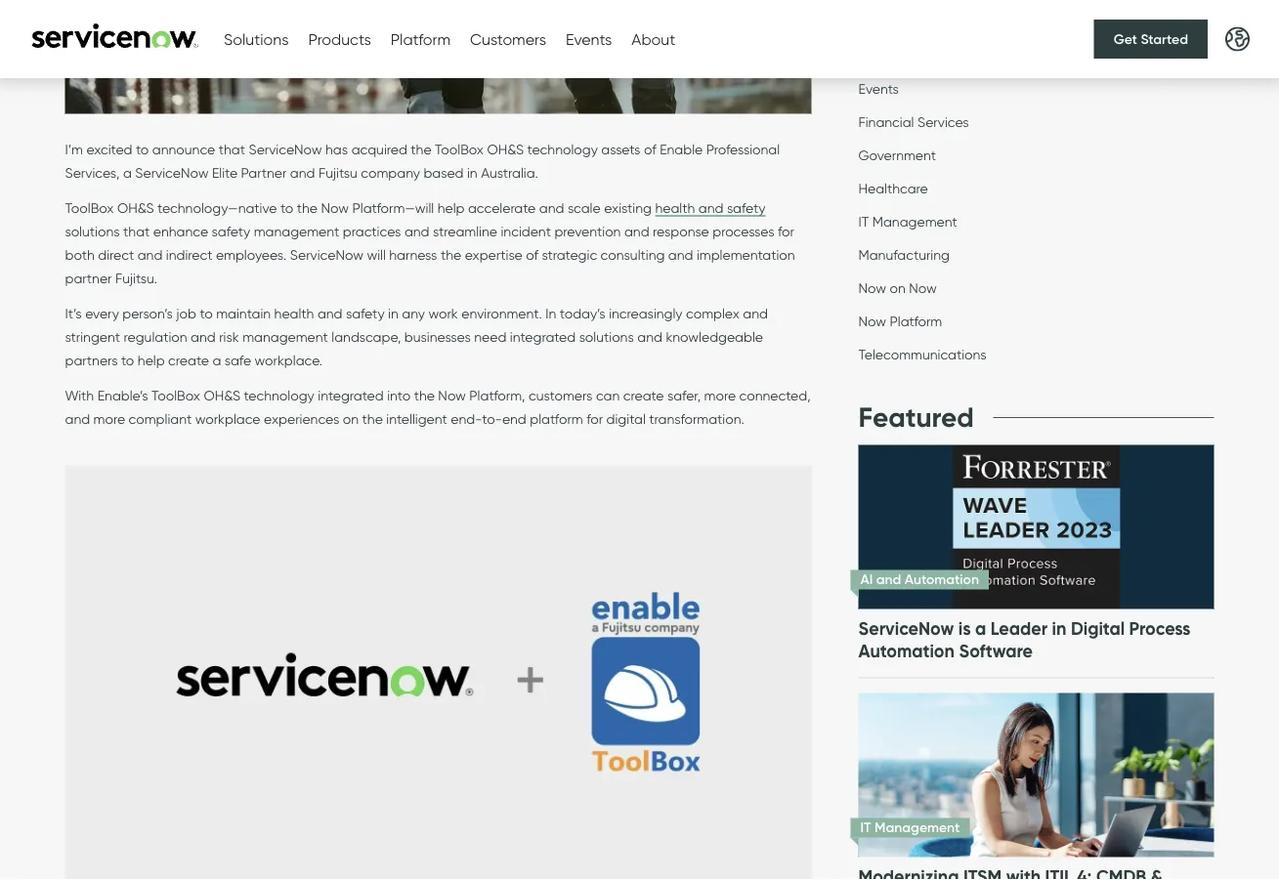 Task type: vqa. For each thing, say whether or not it's contained in the screenshot.
servicenow image
no



Task type: describe. For each thing, give the bounding box(es) containing it.
employees.
[[216, 246, 287, 263]]

accelerate
[[468, 199, 536, 216]]

government link
[[859, 146, 937, 168]]

enable's
[[97, 387, 148, 404]]

servicenow down announce
[[135, 164, 209, 181]]

every
[[85, 305, 119, 322]]

and up harness
[[405, 223, 430, 239]]

expertise
[[465, 246, 523, 263]]

and down response
[[669, 246, 694, 263]]

management inside it's every person's job to maintain health and safety in any work environment. in today's increasingly complex and stringent regulation and risk management landscape, businesses need integrated solutions and knowledgeable partners to help create a safe workplace.
[[243, 328, 328, 345]]

enable
[[660, 141, 703, 157]]

complex
[[686, 305, 740, 322]]

acquired
[[352, 141, 408, 157]]

solutions button
[[224, 30, 289, 49]]

work
[[429, 305, 458, 322]]

help inside toolbox oh&s technology—native to the now platform—will help accelerate and scale existing health and safety solutions that enhance safety management practices and streamline incident prevention and response processes for both direct and indirect employees. servicenow will harness the expertise of strategic consulting and implementation partner fujitsu.
[[438, 199, 465, 216]]

increasingly
[[609, 305, 683, 322]]

and inside i'm excited to announce that servicenow has acquired the toolbox oh&s technology assets of enable professional services, a servicenow elite partner and fujitsu company based in australia.
[[290, 164, 315, 181]]

on inside with enable's toolbox oh&s technology integrated into the now platform, customers can create safer, more connected, and more compliant workplace experiences on the intelligent end-to-end platform for digital transformation.
[[343, 411, 359, 427]]

create inside it's every person's job to maintain health and safety in any work environment. in today's increasingly complex and stringent regulation and risk management landscape, businesses need integrated solutions and knowledgeable partners to help create a safe workplace.
[[168, 352, 209, 369]]

has
[[326, 141, 348, 157]]

company
[[361, 164, 420, 181]]

digital
[[1071, 619, 1125, 641]]

incident
[[501, 223, 551, 239]]

customers button
[[470, 30, 546, 49]]

landscape,
[[332, 328, 401, 345]]

configuration management: woman in front of high-rise window working on a laptop image
[[855, 674, 1218, 878]]

government
[[859, 146, 937, 163]]

will
[[367, 246, 386, 263]]

of inside toolbox oh&s technology—native to the now platform—will help accelerate and scale existing health and safety solutions that enhance safety management practices and streamline incident prevention and response processes for both direct and indirect employees. servicenow will harness the expertise of strategic consulting and implementation partner fujitsu.
[[526, 246, 539, 263]]

compliant
[[129, 411, 192, 427]]

products button
[[308, 30, 371, 49]]

can
[[596, 387, 620, 404]]

servicenow up partner
[[249, 141, 322, 157]]

financial services
[[859, 113, 970, 130]]

get started
[[1114, 30, 1189, 47]]

now down now on now "link"
[[859, 313, 887, 329]]

now inside toolbox oh&s technology—native to the now platform—will help accelerate and scale existing health and safety solutions that enhance safety management practices and streamline incident prevention and response processes for both direct and indirect employees. servicenow will harness the expertise of strategic consulting and implementation partner fujitsu.
[[321, 199, 349, 216]]

1 horizontal spatial platform
[[890, 313, 943, 329]]

0 vertical spatial platform
[[391, 30, 451, 49]]

servicenow inside toolbox oh&s technology—native to the now platform—will help accelerate and scale existing health and safety solutions that enhance safety management practices and streamline incident prevention and response processes for both direct and indirect employees. servicenow will harness the expertise of strategic consulting and implementation partner fujitsu.
[[290, 246, 364, 263]]

in inside it's every person's job to maintain health and safety in any work environment. in today's increasingly complex and stringent regulation and risk management landscape, businesses need integrated solutions and knowledgeable partners to help create a safe workplace.
[[388, 305, 399, 322]]

risk
[[219, 328, 239, 345]]

response
[[653, 223, 710, 239]]

services
[[918, 113, 970, 130]]

in inside servicenow is a leader in digital process automation software
[[1053, 619, 1067, 641]]

0 vertical spatial automation
[[905, 572, 980, 589]]

assets
[[602, 141, 641, 157]]

person's
[[122, 305, 173, 322]]

harness
[[389, 246, 437, 263]]

events for events link
[[859, 80, 899, 97]]

about
[[632, 30, 676, 49]]

streamline
[[433, 223, 498, 239]]

and inside with enable's toolbox oh&s technology integrated into the now platform, customers can create safer, more connected, and more compliant workplace experiences on the intelligent end-to-end platform for digital transformation.
[[65, 411, 90, 427]]

solutions inside it's every person's job to maintain health and safety in any work environment. in today's increasingly complex and stringent regulation and risk management landscape, businesses need integrated solutions and knowledgeable partners to help create a safe workplace.
[[579, 328, 634, 345]]

workplace.
[[255, 352, 323, 369]]

software
[[960, 641, 1033, 663]]

to up the enable's
[[121, 352, 134, 369]]

consulting
[[601, 246, 665, 263]]

it's every person's job to maintain health and safety in any work environment. in today's increasingly complex and stringent regulation and risk management landscape, businesses need integrated solutions and knowledgeable partners to help create a safe workplace.
[[65, 305, 768, 369]]

processes
[[713, 223, 775, 239]]

with enable's toolbox oh&s technology integrated into the now platform, customers can create safer, more connected, and more compliant workplace experiences on the intelligent end-to-end platform for digital transformation.
[[65, 387, 811, 427]]

and down increasingly
[[638, 328, 663, 345]]

manufacturing
[[859, 246, 950, 263]]

any
[[402, 305, 425, 322]]

to right job
[[200, 305, 213, 322]]

environment.
[[462, 305, 542, 322]]

healthcare link
[[859, 180, 929, 201]]

toolbox inside with enable's toolbox oh&s technology integrated into the now platform, customers can create safer, more connected, and more compliant workplace experiences on the intelligent end-to-end platform for digital transformation.
[[152, 387, 200, 404]]

now on now
[[859, 279, 937, 296]]

0 vertical spatial more
[[705, 387, 736, 404]]

regulation
[[124, 328, 187, 345]]

solutions inside toolbox oh&s technology—native to the now platform—will help accelerate and scale existing health and safety solutions that enhance safety management practices and streamline incident prevention and response processes for both direct and indirect employees. servicenow will harness the expertise of strategic consulting and implementation partner fujitsu.
[[65, 223, 120, 239]]

customers
[[470, 30, 546, 49]]

now platform link
[[859, 313, 943, 334]]

i'm
[[65, 141, 83, 157]]

and right complex on the right top of the page
[[743, 305, 768, 322]]

solutions
[[224, 30, 289, 49]]

safe
[[225, 352, 251, 369]]

servicenow inside servicenow is a leader in digital process automation software
[[859, 619, 955, 641]]

ai and automation
[[861, 572, 980, 589]]

knowledgeable
[[666, 328, 764, 345]]

platform—will
[[352, 199, 434, 216]]

experiences
[[264, 411, 340, 427]]

health and safety: 2 workers in hard hats examining a facility image
[[65, 0, 812, 114]]

started
[[1141, 30, 1189, 47]]

products
[[308, 30, 371, 49]]

safer,
[[668, 387, 701, 404]]

process
[[1130, 619, 1191, 641]]

featured
[[859, 400, 974, 435]]

a inside it's every person's job to maintain health and safety in any work environment. in today's increasingly complex and stringent regulation and risk management landscape, businesses need integrated solutions and knowledgeable partners to help create a safe workplace.
[[213, 352, 221, 369]]

health and safety link
[[656, 199, 766, 217]]

both
[[65, 246, 95, 263]]

workplace
[[195, 411, 261, 427]]

excited
[[86, 141, 132, 157]]

help inside it's every person's job to maintain health and safety in any work environment. in today's increasingly complex and stringent regulation and risk management landscape, businesses need integrated solutions and knowledgeable partners to help create a safe workplace.
[[138, 352, 165, 369]]

that inside i'm excited to announce that servicenow has acquired the toolbox oh&s technology assets of enable professional services, a servicenow elite partner and fujitsu company based in australia.
[[219, 141, 245, 157]]

enhance
[[153, 223, 208, 239]]

based
[[424, 164, 464, 181]]

create inside with enable's toolbox oh&s technology integrated into the now platform, customers can create safer, more connected, and more compliant workplace experiences on the intelligent end-to-end platform for digital transformation.
[[624, 387, 664, 404]]

get started link
[[1095, 20, 1208, 59]]

that inside toolbox oh&s technology—native to the now platform—will help accelerate and scale existing health and safety solutions that enhance safety management practices and streamline incident prevention and response processes for both direct and indirect employees. servicenow will harness the expertise of strategic consulting and implementation partner fujitsu.
[[123, 223, 150, 239]]

partners
[[65, 352, 118, 369]]

strategic
[[542, 246, 597, 263]]

intelligent
[[386, 411, 448, 427]]

partner
[[241, 164, 287, 181]]

financial services link
[[859, 113, 970, 135]]

integrated inside it's every person's job to maintain health and safety in any work environment. in today's increasingly complex and stringent regulation and risk management landscape, businesses need integrated solutions and knowledgeable partners to help create a safe workplace.
[[510, 328, 576, 345]]

1 vertical spatial it
[[861, 820, 872, 837]]

about button
[[632, 30, 676, 49]]

australia.
[[481, 164, 539, 181]]

0 horizontal spatial safety
[[212, 223, 250, 239]]



Task type: locate. For each thing, give the bounding box(es) containing it.
for right processes
[[778, 223, 795, 239]]

stringent
[[65, 328, 120, 345]]

0 horizontal spatial create
[[168, 352, 209, 369]]

end
[[502, 411, 527, 427]]

0 horizontal spatial oh&s
[[117, 199, 154, 216]]

1 vertical spatial toolbox
[[65, 199, 114, 216]]

a inside servicenow is a leader in digital process automation software
[[976, 619, 987, 641]]

digital
[[607, 411, 646, 427]]

2 vertical spatial safety
[[346, 305, 385, 322]]

for for processes
[[778, 223, 795, 239]]

partner
[[65, 270, 112, 286]]

1 vertical spatial platform
[[890, 313, 943, 329]]

1 vertical spatial more
[[93, 411, 125, 427]]

existing
[[604, 199, 652, 216]]

toolbox down services,
[[65, 199, 114, 216]]

1 vertical spatial that
[[123, 223, 150, 239]]

fujitsu.
[[115, 270, 157, 286]]

now up end-
[[438, 387, 466, 404]]

0 horizontal spatial help
[[138, 352, 165, 369]]

1 horizontal spatial help
[[438, 199, 465, 216]]

maintain
[[216, 305, 271, 322]]

transformation.
[[649, 411, 745, 427]]

scale
[[568, 199, 601, 216]]

safety down technology—native
[[212, 223, 250, 239]]

1 horizontal spatial a
[[213, 352, 221, 369]]

1 vertical spatial safety
[[212, 223, 250, 239]]

0 horizontal spatial technology
[[244, 387, 315, 404]]

2 vertical spatial a
[[976, 619, 987, 641]]

now
[[321, 199, 349, 216], [859, 279, 887, 296], [910, 279, 937, 296], [859, 313, 887, 329], [438, 387, 466, 404]]

technology up experiences
[[244, 387, 315, 404]]

1 vertical spatial management
[[243, 328, 328, 345]]

now down manufacturing link
[[910, 279, 937, 296]]

health up workplace.
[[274, 305, 314, 322]]

1 vertical spatial of
[[526, 246, 539, 263]]

to-
[[482, 411, 502, 427]]

0 vertical spatial oh&s
[[487, 141, 524, 157]]

0 horizontal spatial events
[[566, 30, 612, 49]]

and left scale
[[539, 199, 565, 216]]

events for events dropdown button
[[566, 30, 612, 49]]

of
[[644, 141, 657, 157], [526, 246, 539, 263]]

more up "transformation."
[[705, 387, 736, 404]]

technology up australia.
[[528, 141, 598, 157]]

more down the enable's
[[93, 411, 125, 427]]

for
[[778, 223, 795, 239], [587, 411, 603, 427]]

1 vertical spatial integrated
[[318, 387, 384, 404]]

toolbox up based
[[435, 141, 484, 157]]

events left about popup button
[[566, 30, 612, 49]]

integrated inside with enable's toolbox oh&s technology integrated into the now platform, customers can create safer, more connected, and more compliant workplace experiences on the intelligent end-to-end platform for digital transformation.
[[318, 387, 384, 404]]

1 vertical spatial oh&s
[[117, 199, 154, 216]]

toolbox
[[435, 141, 484, 157], [65, 199, 114, 216], [152, 387, 200, 404]]

it management link
[[859, 213, 958, 234]]

automation down ai and automation
[[859, 641, 955, 663]]

for down can
[[587, 411, 603, 427]]

and up landscape, in the top left of the page
[[318, 305, 343, 322]]

technology
[[528, 141, 598, 157], [244, 387, 315, 404]]

that up elite
[[219, 141, 245, 157]]

management inside toolbox oh&s technology—native to the now platform—will help accelerate and scale existing health and safety solutions that enhance safety management practices and streamline incident prevention and response processes for both direct and indirect employees. servicenow will harness the expertise of strategic consulting and implementation partner fujitsu.
[[254, 223, 340, 239]]

1 vertical spatial health
[[274, 305, 314, 322]]

1 vertical spatial management
[[875, 820, 961, 837]]

oh&s inside with enable's toolbox oh&s technology integrated into the now platform, customers can create safer, more connected, and more compliant workplace experiences on the intelligent end-to-end platform for digital transformation.
[[204, 387, 241, 404]]

management
[[254, 223, 340, 239], [243, 328, 328, 345]]

0 horizontal spatial for
[[587, 411, 603, 427]]

create down regulation
[[168, 352, 209, 369]]

and right ai
[[877, 572, 902, 589]]

toolbox inside toolbox oh&s technology—native to the now platform—will help accelerate and scale existing health and safety solutions that enhance safety management practices and streamline incident prevention and response processes for both direct and indirect employees. servicenow will harness the expertise of strategic consulting and implementation partner fujitsu.
[[65, 199, 114, 216]]

solutions up both
[[65, 223, 120, 239]]

0 horizontal spatial toolbox
[[65, 199, 114, 216]]

leader
[[991, 619, 1048, 641]]

0 vertical spatial of
[[644, 141, 657, 157]]

1 horizontal spatial technology
[[528, 141, 598, 157]]

1 horizontal spatial toolbox
[[152, 387, 200, 404]]

automation up is
[[905, 572, 980, 589]]

a left safe
[[213, 352, 221, 369]]

in right based
[[467, 164, 478, 181]]

now platform
[[859, 313, 943, 329]]

for inside toolbox oh&s technology—native to the now platform—will help accelerate and scale existing health and safety solutions that enhance safety management practices and streamline incident prevention and response processes for both direct and indirect employees. servicenow will harness the expertise of strategic consulting and implementation partner fujitsu.
[[778, 223, 795, 239]]

0 vertical spatial toolbox
[[435, 141, 484, 157]]

management up workplace.
[[243, 328, 328, 345]]

1 vertical spatial for
[[587, 411, 603, 427]]

on down manufacturing link
[[890, 279, 906, 296]]

management
[[873, 213, 958, 230], [875, 820, 961, 837]]

0 vertical spatial help
[[438, 199, 465, 216]]

to right excited
[[136, 141, 149, 157]]

end-
[[451, 411, 482, 427]]

0 vertical spatial that
[[219, 141, 245, 157]]

health inside it's every person's job to maintain health and safety in any work environment. in today's increasingly complex and stringent regulation and risk management landscape, businesses need integrated solutions and knowledgeable partners to help create a safe workplace.
[[274, 305, 314, 322]]

fujitsu
[[319, 164, 358, 181]]

0 vertical spatial management
[[254, 223, 340, 239]]

telecommunications
[[859, 346, 987, 363]]

1 horizontal spatial more
[[705, 387, 736, 404]]

now down fujitsu
[[321, 199, 349, 216]]

for for platform
[[587, 411, 603, 427]]

it management
[[859, 213, 958, 230], [861, 820, 961, 837]]

0 horizontal spatial a
[[123, 164, 132, 181]]

connected,
[[740, 387, 811, 404]]

a right is
[[976, 619, 987, 641]]

0 vertical spatial technology
[[528, 141, 598, 157]]

1 horizontal spatial integrated
[[510, 328, 576, 345]]

of inside i'm excited to announce that servicenow has acquired the toolbox oh&s technology assets of enable professional services, a servicenow elite partner and fujitsu company based in australia.
[[644, 141, 657, 157]]

in left digital
[[1053, 619, 1067, 641]]

platform up telecommunications
[[890, 313, 943, 329]]

oh&s inside toolbox oh&s technology—native to the now platform—will help accelerate and scale existing health and safety solutions that enhance safety management practices and streamline incident prevention and response processes for both direct and indirect employees. servicenow will harness the expertise of strategic consulting and implementation partner fujitsu.
[[117, 199, 154, 216]]

healthcare
[[859, 180, 929, 196]]

on right experiences
[[343, 411, 359, 427]]

0 horizontal spatial on
[[343, 411, 359, 427]]

0 horizontal spatial solutions
[[65, 223, 120, 239]]

it inside it management link
[[859, 213, 869, 230]]

to inside toolbox oh&s technology—native to the now platform—will help accelerate and scale existing health and safety solutions that enhance safety management practices and streamline incident prevention and response processes for both direct and indirect employees. servicenow will harness the expertise of strategic consulting and implementation partner fujitsu.
[[281, 199, 294, 216]]

1 vertical spatial solutions
[[579, 328, 634, 345]]

1 vertical spatial automation
[[859, 641, 955, 663]]

professional
[[707, 141, 780, 157]]

create up digital
[[624, 387, 664, 404]]

create
[[168, 352, 209, 369], [624, 387, 664, 404]]

is
[[959, 619, 971, 641]]

0 vertical spatial for
[[778, 223, 795, 239]]

0 horizontal spatial of
[[526, 246, 539, 263]]

help down regulation
[[138, 352, 165, 369]]

1 horizontal spatial solutions
[[579, 328, 634, 345]]

technology inside with enable's toolbox oh&s technology integrated into the now platform, customers can create safer, more connected, and more compliant workplace experiences on the intelligent end-to-end platform for digital transformation.
[[244, 387, 315, 404]]

of right assets
[[644, 141, 657, 157]]

into
[[387, 387, 411, 404]]

toolbox inside i'm excited to announce that servicenow has acquired the toolbox oh&s technology assets of enable professional services, a servicenow elite partner and fujitsu company based in australia.
[[435, 141, 484, 157]]

0 vertical spatial on
[[890, 279, 906, 296]]

help
[[438, 199, 465, 216], [138, 352, 165, 369]]

oh&s up workplace on the left of page
[[204, 387, 241, 404]]

that up the direct
[[123, 223, 150, 239]]

0 vertical spatial it
[[859, 213, 869, 230]]

in left any
[[388, 305, 399, 322]]

practices
[[343, 223, 401, 239]]

solutions down today's
[[579, 328, 634, 345]]

1 vertical spatial it management
[[861, 820, 961, 837]]

1 horizontal spatial of
[[644, 141, 657, 157]]

and left fujitsu
[[290, 164, 315, 181]]

financial
[[859, 113, 915, 130]]

1 horizontal spatial on
[[890, 279, 906, 296]]

oh&s inside i'm excited to announce that servicenow has acquired the toolbox oh&s technology assets of enable professional services, a servicenow elite partner and fujitsu company based in australia.
[[487, 141, 524, 157]]

servicenow is a leader in digital process automation software
[[859, 619, 1191, 663]]

2 horizontal spatial safety
[[727, 199, 766, 216]]

events button
[[566, 30, 612, 49]]

health inside toolbox oh&s technology—native to the now platform—will help accelerate and scale existing health and safety solutions that enhance safety management practices and streamline incident prevention and response processes for both direct and indirect employees. servicenow will harness the expertise of strategic consulting and implementation partner fujitsu.
[[656, 199, 695, 216]]

management up employees.
[[254, 223, 340, 239]]

and up response
[[699, 199, 724, 216]]

to
[[136, 141, 149, 157], [281, 199, 294, 216], [200, 305, 213, 322], [121, 352, 134, 369]]

it's
[[65, 305, 82, 322]]

and down with
[[65, 411, 90, 427]]

job
[[176, 305, 196, 322]]

0 vertical spatial health
[[656, 199, 695, 216]]

in inside i'm excited to announce that servicenow has acquired the toolbox oh&s technology assets of enable professional services, a servicenow elite partner and fujitsu company based in australia.
[[467, 164, 478, 181]]

solutions
[[65, 223, 120, 239], [579, 328, 634, 345]]

the
[[411, 141, 432, 157], [297, 199, 318, 216], [441, 246, 462, 263], [414, 387, 435, 404], [362, 411, 383, 427]]

1 vertical spatial events
[[859, 80, 899, 97]]

1 horizontal spatial events
[[859, 80, 899, 97]]

toolbox up compliant
[[152, 387, 200, 404]]

and left risk
[[191, 328, 216, 345]]

telecommunications link
[[859, 346, 987, 367]]

1 horizontal spatial in
[[467, 164, 478, 181]]

oh&s up australia.
[[487, 141, 524, 157]]

2 vertical spatial in
[[1053, 619, 1067, 641]]

automation inside servicenow is a leader in digital process automation software
[[859, 641, 955, 663]]

0 vertical spatial solutions
[[65, 223, 120, 239]]

2 horizontal spatial in
[[1053, 619, 1067, 641]]

0 vertical spatial create
[[168, 352, 209, 369]]

2 horizontal spatial oh&s
[[487, 141, 524, 157]]

in
[[546, 305, 557, 322]]

technology inside i'm excited to announce that servicenow has acquired the toolbox oh&s technology assets of enable professional services, a servicenow elite partner and fujitsu company based in australia.
[[528, 141, 598, 157]]

that
[[219, 141, 245, 157], [123, 223, 150, 239]]

1 horizontal spatial oh&s
[[204, 387, 241, 404]]

servicenow
[[249, 141, 322, 157], [135, 164, 209, 181], [290, 246, 364, 263], [859, 619, 955, 641]]

today's
[[560, 305, 606, 322]]

2 vertical spatial oh&s
[[204, 387, 241, 404]]

1 horizontal spatial for
[[778, 223, 795, 239]]

1 vertical spatial a
[[213, 352, 221, 369]]

and up consulting
[[625, 223, 650, 239]]

integrated down in
[[510, 328, 576, 345]]

now on now link
[[859, 279, 937, 301]]

indirect
[[166, 246, 213, 263]]

on inside now on now "link"
[[890, 279, 906, 296]]

the inside i'm excited to announce that servicenow has acquired the toolbox oh&s technology assets of enable professional services, a servicenow elite partner and fujitsu company based in australia.
[[411, 141, 432, 157]]

events up "financial"
[[859, 80, 899, 97]]

0 horizontal spatial more
[[93, 411, 125, 427]]

1 horizontal spatial create
[[624, 387, 664, 404]]

for inside with enable's toolbox oh&s technology integrated into the now platform, customers can create safer, more connected, and more compliant workplace experiences on the intelligent end-to-end platform for digital transformation.
[[587, 411, 603, 427]]

health up response
[[656, 199, 695, 216]]

0 vertical spatial in
[[467, 164, 478, 181]]

prevention
[[555, 223, 621, 239]]

servicenow down ai and automation
[[859, 619, 955, 641]]

and
[[290, 164, 315, 181], [539, 199, 565, 216], [699, 199, 724, 216], [405, 223, 430, 239], [625, 223, 650, 239], [138, 246, 163, 263], [669, 246, 694, 263], [318, 305, 343, 322], [743, 305, 768, 322], [191, 328, 216, 345], [638, 328, 663, 345], [65, 411, 90, 427], [877, 572, 902, 589]]

help up streamline
[[438, 199, 465, 216]]

0 vertical spatial safety
[[727, 199, 766, 216]]

it
[[859, 213, 869, 230], [861, 820, 872, 837]]

elite
[[212, 164, 238, 181]]

forrester wave leader 2023: digital process automation software image
[[855, 426, 1218, 630]]

1 horizontal spatial health
[[656, 199, 695, 216]]

1 vertical spatial create
[[624, 387, 664, 404]]

a
[[123, 164, 132, 181], [213, 352, 221, 369], [976, 619, 987, 641]]

safety
[[727, 199, 766, 216], [212, 223, 250, 239], [346, 305, 385, 322]]

a down excited
[[123, 164, 132, 181]]

a inside i'm excited to announce that servicenow has acquired the toolbox oh&s technology assets of enable professional services, a servicenow elite partner and fujitsu company based in australia.
[[123, 164, 132, 181]]

0 vertical spatial integrated
[[510, 328, 576, 345]]

health
[[656, 199, 695, 216], [274, 305, 314, 322]]

1 vertical spatial technology
[[244, 387, 315, 404]]

0 vertical spatial management
[[873, 213, 958, 230]]

platform button
[[391, 30, 451, 49]]

1 vertical spatial help
[[138, 352, 165, 369]]

management inside it management link
[[873, 213, 958, 230]]

1 vertical spatial on
[[343, 411, 359, 427]]

2 horizontal spatial a
[[976, 619, 987, 641]]

customers
[[529, 387, 593, 404]]

0 horizontal spatial in
[[388, 305, 399, 322]]

safety inside it's every person's job to maintain health and safety in any work environment. in today's increasingly complex and stringent regulation and risk management landscape, businesses need integrated solutions and knowledgeable partners to help create a safe workplace.
[[346, 305, 385, 322]]

oh&s up the direct
[[117, 199, 154, 216]]

1 vertical spatial in
[[388, 305, 399, 322]]

servicenow + enable, a fujitsu company, toolbox image
[[65, 466, 812, 881]]

servicenow left will
[[290, 246, 364, 263]]

need
[[474, 328, 507, 345]]

safety up processes
[[727, 199, 766, 216]]

to inside i'm excited to announce that servicenow has acquired the toolbox oh&s technology assets of enable professional services, a servicenow elite partner and fujitsu company based in australia.
[[136, 141, 149, 157]]

now inside with enable's toolbox oh&s technology integrated into the now platform, customers can create safer, more connected, and more compliant workplace experiences on the intelligent end-to-end platform for digital transformation.
[[438, 387, 466, 404]]

more
[[705, 387, 736, 404], [93, 411, 125, 427]]

now up now platform
[[859, 279, 887, 296]]

technology—native
[[157, 199, 277, 216]]

0 vertical spatial a
[[123, 164, 132, 181]]

2 vertical spatial toolbox
[[152, 387, 200, 404]]

to down partner
[[281, 199, 294, 216]]

safety up landscape, in the top left of the page
[[346, 305, 385, 322]]

0 vertical spatial it management
[[859, 213, 958, 230]]

and up the fujitsu.
[[138, 246, 163, 263]]

0 horizontal spatial that
[[123, 223, 150, 239]]

1 horizontal spatial that
[[219, 141, 245, 157]]

0 horizontal spatial platform
[[391, 30, 451, 49]]

2 horizontal spatial toolbox
[[435, 141, 484, 157]]

ai
[[861, 572, 873, 589]]

0 horizontal spatial health
[[274, 305, 314, 322]]

platform,
[[470, 387, 525, 404]]

0 vertical spatial events
[[566, 30, 612, 49]]

0 horizontal spatial integrated
[[318, 387, 384, 404]]

integrated left into
[[318, 387, 384, 404]]

of down incident
[[526, 246, 539, 263]]

1 horizontal spatial safety
[[346, 305, 385, 322]]

platform right products
[[391, 30, 451, 49]]

events link
[[859, 80, 899, 102]]



